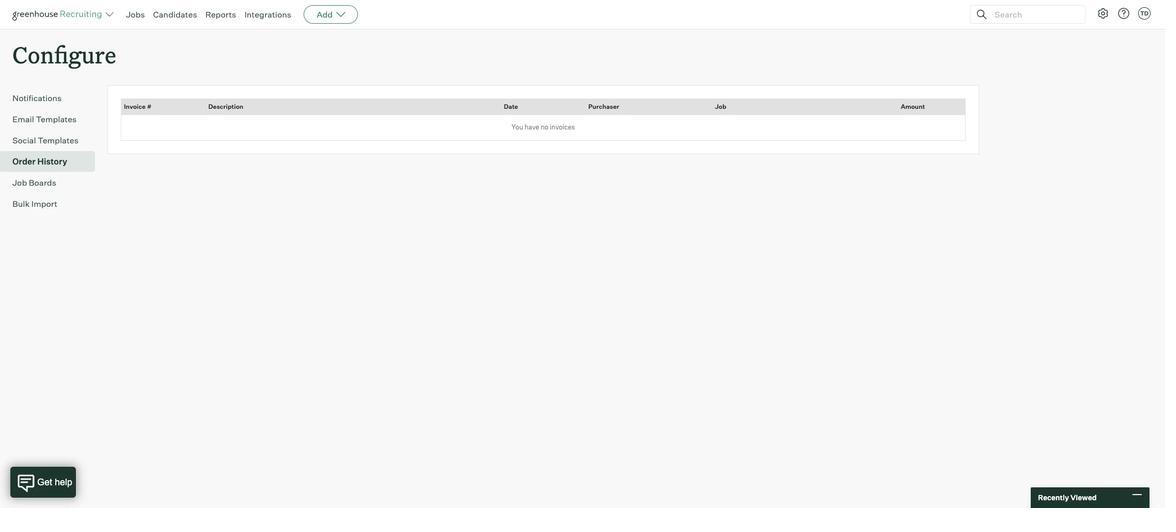Task type: vqa. For each thing, say whether or not it's contained in the screenshot.
30
no



Task type: describe. For each thing, give the bounding box(es) containing it.
invoices
[[550, 123, 575, 131]]

viewed
[[1071, 494, 1097, 503]]

add
[[317, 9, 333, 20]]

email templates link
[[12, 113, 91, 126]]

job boards
[[12, 178, 56, 188]]

job boards link
[[12, 177, 91, 189]]

invoice
[[124, 103, 146, 111]]

add button
[[304, 5, 358, 24]]

no
[[541, 123, 548, 131]]

email templates
[[12, 114, 77, 125]]

order
[[12, 157, 36, 167]]

social
[[12, 135, 36, 146]]

history
[[37, 157, 67, 167]]

integrations link
[[244, 9, 291, 20]]

notifications
[[12, 93, 62, 103]]

td button
[[1136, 5, 1153, 22]]

integrations
[[244, 9, 291, 20]]

you have no invoices
[[512, 123, 575, 131]]

recently viewed
[[1038, 494, 1097, 503]]

description
[[208, 103, 243, 111]]

reports link
[[205, 9, 236, 20]]

templates for social templates
[[38, 135, 79, 146]]

templates for email templates
[[36, 114, 77, 125]]

invoice #
[[124, 103, 151, 111]]

import
[[31, 199, 57, 209]]

have
[[525, 123, 539, 131]]

recently
[[1038, 494, 1069, 503]]

purchaser
[[588, 103, 619, 111]]

configure
[[12, 39, 116, 70]]



Task type: locate. For each thing, give the bounding box(es) containing it.
Search text field
[[992, 7, 1076, 22]]

templates up 'social templates' link
[[36, 114, 77, 125]]

1 vertical spatial templates
[[38, 135, 79, 146]]

0 vertical spatial job
[[715, 103, 726, 111]]

order history
[[12, 157, 67, 167]]

td button
[[1138, 7, 1151, 20]]

email
[[12, 114, 34, 125]]

#
[[147, 103, 151, 111]]

reports
[[205, 9, 236, 20]]

order history link
[[12, 156, 91, 168]]

greenhouse recruiting image
[[12, 8, 105, 21]]

0 vertical spatial templates
[[36, 114, 77, 125]]

templates up history at top left
[[38, 135, 79, 146]]

jobs link
[[126, 9, 145, 20]]

boards
[[29, 178, 56, 188]]

job
[[715, 103, 726, 111], [12, 178, 27, 188]]

job inside job boards link
[[12, 178, 27, 188]]

templates
[[36, 114, 77, 125], [38, 135, 79, 146]]

jobs
[[126, 9, 145, 20]]

amount
[[901, 103, 925, 111]]

configure image
[[1097, 7, 1109, 20]]

1 vertical spatial job
[[12, 178, 27, 188]]

bulk import
[[12, 199, 57, 209]]

td
[[1140, 10, 1149, 17]]

you
[[512, 123, 523, 131]]

date
[[504, 103, 518, 111]]

1 horizontal spatial job
[[715, 103, 726, 111]]

job for job boards
[[12, 178, 27, 188]]

candidates
[[153, 9, 197, 20]]

social templates
[[12, 135, 79, 146]]

candidates link
[[153, 9, 197, 20]]

0 horizontal spatial job
[[12, 178, 27, 188]]

job for job
[[715, 103, 726, 111]]

notifications link
[[12, 92, 91, 104]]

bulk
[[12, 199, 30, 209]]

bulk import link
[[12, 198, 91, 210]]

social templates link
[[12, 134, 91, 147]]



